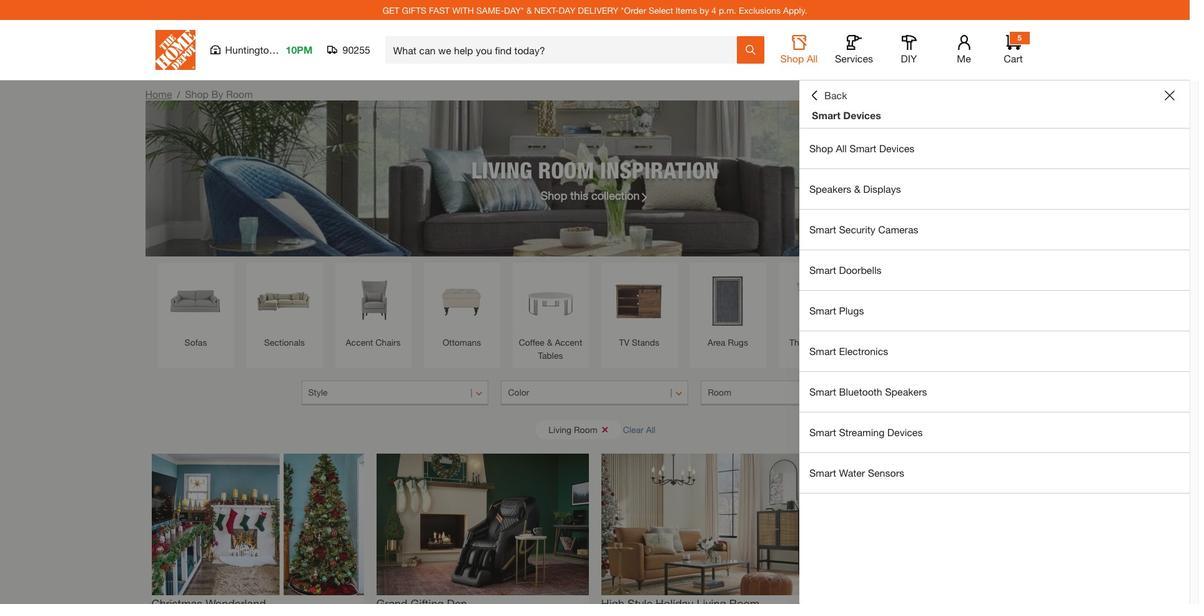 Task type: describe. For each thing, give the bounding box(es) containing it.
sofas
[[185, 337, 207, 348]]

clear all
[[623, 425, 656, 435]]

room inside 'button'
[[574, 425, 598, 435]]

accent chairs link
[[341, 269, 405, 349]]

living for living room
[[549, 425, 572, 435]]

smart bluetooth speakers link
[[800, 372, 1190, 412]]

all for shop all smart devices
[[836, 142, 847, 154]]

shop all smart devices
[[810, 142, 915, 154]]

smart for bluetooth
[[810, 386, 837, 398]]

get gifts fast with same-day* & next-day delivery *order select items by 4 p.m. exclusions apply.
[[383, 5, 808, 15]]

1 horizontal spatial speakers
[[886, 386, 928, 398]]

cart
[[1004, 52, 1023, 64]]

me button
[[944, 35, 984, 65]]

collection
[[592, 188, 640, 202]]

plugs
[[839, 305, 864, 317]]

0 vertical spatial devices
[[844, 109, 882, 121]]

smart water sensors link
[[800, 454, 1190, 494]]

shop for shop this collection
[[541, 188, 568, 202]]

smart doorbells
[[810, 264, 882, 276]]

1 stretchy image image from the left
[[152, 454, 364, 596]]

day*
[[504, 5, 524, 15]]

accent chairs image
[[341, 269, 405, 333]]

with
[[452, 5, 474, 15]]

delivery
[[578, 5, 619, 15]]

home / shop by room
[[145, 88, 253, 100]]

smart for electronics
[[810, 346, 837, 357]]

shop all button
[[779, 35, 819, 65]]

color button
[[501, 381, 689, 406]]

smart plugs link
[[800, 291, 1190, 331]]

inspiration
[[600, 157, 719, 183]]

shop all
[[781, 52, 818, 64]]

0 horizontal spatial speakers
[[810, 183, 852, 195]]

pillows
[[817, 337, 844, 348]]

accent inside coffee & accent tables
[[555, 337, 583, 348]]

sectionals link
[[253, 269, 316, 349]]

water
[[839, 467, 866, 479]]

by
[[212, 88, 223, 100]]

sensors
[[868, 467, 905, 479]]

90255
[[343, 44, 371, 56]]

coffee
[[519, 337, 545, 348]]

shop all smart devices link
[[800, 129, 1190, 169]]

accent inside accent chairs link
[[346, 337, 373, 348]]

smart streaming devices link
[[800, 413, 1190, 453]]

diy
[[901, 52, 917, 64]]

home link
[[145, 88, 172, 100]]

smart plugs
[[810, 305, 864, 317]]

speakers & displays
[[810, 183, 901, 195]]

clear
[[623, 425, 644, 435]]

coffee & accent tables link
[[519, 269, 583, 362]]

stands
[[632, 337, 660, 348]]

living room
[[549, 425, 598, 435]]

5
[[1018, 33, 1022, 42]]

coffee & accent tables
[[519, 337, 583, 361]]

color
[[508, 387, 530, 398]]

blankets
[[902, 337, 936, 348]]

services button
[[834, 35, 874, 65]]

smart for security
[[810, 224, 837, 236]]

get
[[383, 5, 400, 15]]

rugs
[[728, 337, 748, 348]]

room right by
[[226, 88, 253, 100]]

throw pillows link
[[785, 269, 849, 349]]

bluetooth
[[839, 386, 883, 398]]

2 vertical spatial devices
[[888, 427, 923, 439]]

area rugs image
[[696, 269, 760, 333]]

throw pillows image
[[785, 269, 849, 333]]

4
[[712, 5, 717, 15]]

tv stands image
[[608, 269, 671, 333]]

What can we help you find today? search field
[[393, 37, 736, 63]]

tv stands link
[[608, 269, 671, 349]]

me
[[957, 52, 971, 64]]

drawer close image
[[1165, 91, 1175, 101]]

huntington park
[[225, 44, 298, 56]]

smart streaming devices
[[810, 427, 923, 439]]

smart water sensors
[[810, 467, 905, 479]]

clear all button
[[623, 419, 656, 442]]

ottomans image
[[430, 269, 494, 333]]

tables
[[538, 351, 563, 361]]

huntington
[[225, 44, 275, 56]]

accent chairs
[[346, 337, 401, 348]]

0 horizontal spatial &
[[527, 5, 532, 15]]

sectionals image
[[253, 269, 316, 333]]

same-
[[477, 5, 504, 15]]

area rugs
[[708, 337, 748, 348]]

ottomans
[[443, 337, 481, 348]]

90255 button
[[328, 44, 371, 56]]

/
[[177, 89, 180, 100]]

gifts
[[402, 5, 427, 15]]

area
[[708, 337, 726, 348]]

10pm
[[286, 44, 313, 56]]

streaming
[[839, 427, 885, 439]]

smart doorbells link
[[800, 251, 1190, 291]]

& for coffee & accent tables
[[547, 337, 553, 348]]

throw pillows
[[790, 337, 844, 348]]



Task type: locate. For each thing, give the bounding box(es) containing it.
shop left this
[[541, 188, 568, 202]]

0 vertical spatial speakers
[[810, 183, 852, 195]]

2 throw from the left
[[875, 337, 900, 348]]

throw blankets
[[875, 337, 936, 348]]

tv
[[619, 337, 630, 348]]

throw left the pillows
[[790, 337, 814, 348]]

all for clear all
[[646, 425, 656, 435]]

sofas link
[[164, 269, 228, 349]]

next-
[[535, 5, 559, 15]]

2 horizontal spatial all
[[836, 142, 847, 154]]

style
[[308, 387, 328, 398]]

speakers right bluetooth
[[886, 386, 928, 398]]

& right day*
[[527, 5, 532, 15]]

& up tables
[[547, 337, 553, 348]]

back
[[825, 89, 848, 101]]

smart bluetooth speakers
[[810, 386, 928, 398]]

2 stretchy image image from the left
[[376, 454, 589, 596]]

p.m.
[[719, 5, 737, 15]]

0 horizontal spatial accent
[[346, 337, 373, 348]]

electronics
[[839, 346, 889, 357]]

living for living room inspiration
[[472, 157, 532, 183]]

throw for throw pillows
[[790, 337, 814, 348]]

apply.
[[783, 5, 808, 15]]

throw left blankets
[[875, 337, 900, 348]]

by
[[700, 5, 709, 15]]

park
[[277, 44, 298, 56]]

accent
[[346, 337, 373, 348], [555, 337, 583, 348]]

menu
[[800, 129, 1190, 494]]

shop for shop all smart devices
[[810, 142, 833, 154]]

& for speakers & displays
[[855, 183, 861, 195]]

3 stretchy image image from the left
[[601, 454, 814, 596]]

devices
[[844, 109, 882, 121], [880, 142, 915, 154], [888, 427, 923, 439]]

living room button
[[536, 421, 621, 440]]

smart down smart devices
[[850, 142, 877, 154]]

sofas image
[[164, 269, 228, 333]]

items
[[676, 5, 697, 15]]

2 accent from the left
[[555, 337, 583, 348]]

living inside 'button'
[[549, 425, 572, 435]]

1 horizontal spatial accent
[[555, 337, 583, 348]]

2 vertical spatial &
[[547, 337, 553, 348]]

1 vertical spatial &
[[855, 183, 861, 195]]

1 horizontal spatial &
[[547, 337, 553, 348]]

shop right '/'
[[185, 88, 209, 100]]

1 throw from the left
[[790, 337, 814, 348]]

smart left doorbells
[[810, 264, 837, 276]]

displays
[[864, 183, 901, 195]]

4 stretchy image image from the left
[[826, 454, 1039, 596]]

smart for devices
[[812, 109, 841, 121]]

exclusions
[[739, 5, 781, 15]]

menu containing shop all smart devices
[[800, 129, 1190, 494]]

1 accent from the left
[[346, 337, 373, 348]]

shop down smart devices
[[810, 142, 833, 154]]

&
[[527, 5, 532, 15], [855, 183, 861, 195], [547, 337, 553, 348]]

ottomans link
[[430, 269, 494, 349]]

diy button
[[889, 35, 929, 65]]

1 horizontal spatial all
[[807, 52, 818, 64]]

1 vertical spatial speakers
[[886, 386, 928, 398]]

devices up shop all smart devices
[[844, 109, 882, 121]]

day
[[559, 5, 576, 15]]

cart 5
[[1004, 33, 1023, 64]]

smart security cameras link
[[800, 210, 1190, 250]]

feedback link image
[[1183, 211, 1200, 279]]

chairs
[[376, 337, 401, 348]]

devices up displays
[[880, 142, 915, 154]]

speakers up security
[[810, 183, 852, 195]]

smart left water
[[810, 467, 837, 479]]

smart left plugs
[[810, 305, 837, 317]]

living room inspiration
[[472, 157, 719, 183]]

& inside coffee & accent tables
[[547, 337, 553, 348]]

accent left chairs
[[346, 337, 373, 348]]

all up back button
[[807, 52, 818, 64]]

smart electronics
[[810, 346, 889, 357]]

speakers & displays link
[[800, 169, 1190, 209]]

2 vertical spatial all
[[646, 425, 656, 435]]

stretchy image image
[[152, 454, 364, 596], [376, 454, 589, 596], [601, 454, 814, 596], [826, 454, 1039, 596]]

1 horizontal spatial living
[[549, 425, 572, 435]]

room down color button
[[574, 425, 598, 435]]

throw blankets link
[[874, 269, 938, 349]]

the home depot logo image
[[155, 30, 195, 70]]

home
[[145, 88, 172, 100]]

room down area
[[708, 387, 732, 398]]

1 vertical spatial all
[[836, 142, 847, 154]]

smart
[[812, 109, 841, 121], [850, 142, 877, 154], [810, 224, 837, 236], [810, 264, 837, 276], [810, 305, 837, 317], [810, 346, 837, 357], [810, 386, 837, 398], [810, 427, 837, 439], [810, 467, 837, 479]]

smart left security
[[810, 224, 837, 236]]

back button
[[810, 89, 848, 102]]

0 horizontal spatial living
[[472, 157, 532, 183]]

area rugs link
[[696, 269, 760, 349]]

coffee & accent tables image
[[519, 269, 583, 333]]

style button
[[301, 381, 489, 406]]

room
[[226, 88, 253, 100], [538, 157, 595, 183], [708, 387, 732, 398], [574, 425, 598, 435]]

2 horizontal spatial &
[[855, 183, 861, 195]]

throw blankets image
[[874, 269, 938, 333]]

fast
[[429, 5, 450, 15]]

shop inside button
[[781, 52, 804, 64]]

smart electronics link
[[800, 332, 1190, 372]]

room up this
[[538, 157, 595, 183]]

tv stands
[[619, 337, 660, 348]]

curtains & drapes image
[[963, 269, 1026, 333]]

smart for doorbells
[[810, 264, 837, 276]]

& left displays
[[855, 183, 861, 195]]

*order
[[621, 5, 647, 15]]

shop this collection link
[[541, 187, 649, 204]]

shop this collection
[[541, 188, 640, 202]]

doorbells
[[839, 264, 882, 276]]

throw inside 'link'
[[790, 337, 814, 348]]

sectionals
[[264, 337, 305, 348]]

1 horizontal spatial throw
[[875, 337, 900, 348]]

throw for throw blankets
[[875, 337, 900, 348]]

1 vertical spatial living
[[549, 425, 572, 435]]

smart for plugs
[[810, 305, 837, 317]]

smart left electronics at the right
[[810, 346, 837, 357]]

room inside button
[[708, 387, 732, 398]]

accent up tables
[[555, 337, 583, 348]]

smart security cameras
[[810, 224, 919, 236]]

all for shop all
[[807, 52, 818, 64]]

all down smart devices
[[836, 142, 847, 154]]

0 horizontal spatial throw
[[790, 337, 814, 348]]

services
[[835, 52, 874, 64]]

cameras
[[879, 224, 919, 236]]

smart for streaming
[[810, 427, 837, 439]]

0 vertical spatial all
[[807, 52, 818, 64]]

0 vertical spatial &
[[527, 5, 532, 15]]

0 vertical spatial living
[[472, 157, 532, 183]]

shop down apply. on the right top of the page
[[781, 52, 804, 64]]

room button
[[701, 381, 889, 406]]

living
[[472, 157, 532, 183], [549, 425, 572, 435]]

1 vertical spatial devices
[[880, 142, 915, 154]]

all right clear
[[646, 425, 656, 435]]

smart down back button
[[812, 109, 841, 121]]

smart for water
[[810, 467, 837, 479]]

devices right 'streaming'
[[888, 427, 923, 439]]

select
[[649, 5, 673, 15]]

all
[[807, 52, 818, 64], [836, 142, 847, 154], [646, 425, 656, 435]]

smart left bluetooth
[[810, 386, 837, 398]]

shop for shop all
[[781, 52, 804, 64]]

smart left 'streaming'
[[810, 427, 837, 439]]

0 horizontal spatial all
[[646, 425, 656, 435]]

smart devices
[[812, 109, 882, 121]]



Task type: vqa. For each thing, say whether or not it's contained in the screenshot.
DIY button
yes



